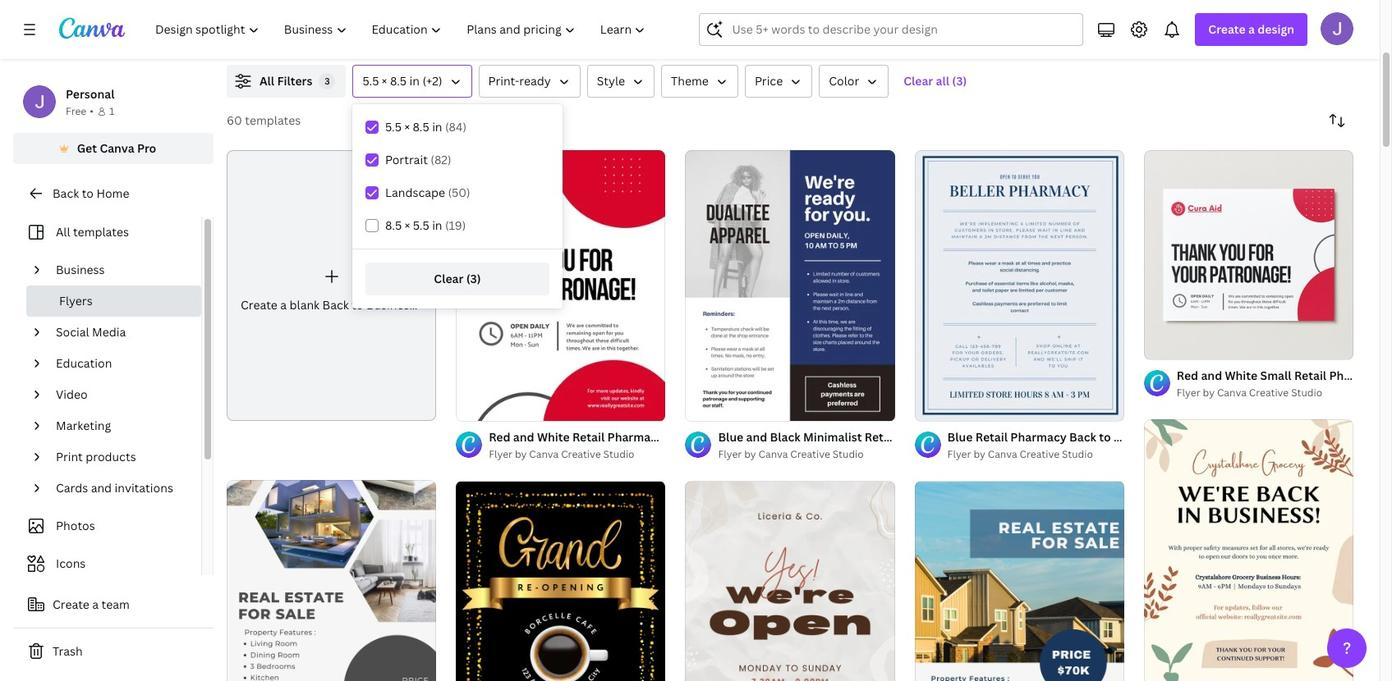 Task type: locate. For each thing, give the bounding box(es) containing it.
a
[[1249, 21, 1255, 37], [280, 297, 287, 313], [92, 597, 99, 613]]

style button
[[587, 65, 655, 98]]

× down landscape
[[405, 218, 410, 233]]

0 horizontal spatial all
[[56, 224, 70, 240]]

templates for all templates
[[73, 224, 129, 240]]

1 pharmacy from the left
[[608, 430, 664, 446]]

1 vertical spatial of
[[475, 402, 484, 414]]

video
[[56, 387, 88, 403]]

get canva pro button
[[13, 133, 214, 164]]

0 vertical spatial and
[[513, 430, 534, 446]]

free •
[[66, 104, 94, 118]]

back inside red and white retail pharmacy back to business flyers flyer by canva creative studio
[[667, 430, 693, 446]]

0 horizontal spatial flyers
[[59, 293, 93, 309]]

create
[[1209, 21, 1246, 37], [241, 297, 278, 313], [53, 597, 89, 613]]

retail right white
[[573, 430, 605, 446]]

5.5 for 5.5 × 8.5 in (+2)
[[363, 73, 379, 89]]

1 horizontal spatial and
[[513, 430, 534, 446]]

0 vertical spatial all
[[260, 73, 274, 89]]

1 horizontal spatial create
[[241, 297, 278, 313]]

pharmacy right blue
[[1011, 430, 1067, 446]]

of for 3
[[1163, 340, 1172, 353]]

2 vertical spatial 1
[[468, 402, 472, 414]]

create a blank back to business flyer element
[[227, 150, 446, 422]]

clear
[[904, 73, 934, 89], [434, 271, 464, 287]]

0 vertical spatial 5.5
[[363, 73, 379, 89]]

(+2)
[[423, 73, 442, 89]]

canva inside get canva pro button
[[100, 140, 134, 156]]

8.5 for (84)
[[413, 119, 429, 135]]

templates for 60 templates
[[245, 113, 301, 128]]

white
[[537, 430, 570, 446]]

pharmacy
[[608, 430, 664, 446], [1011, 430, 1067, 446]]

all
[[260, 73, 274, 89], [56, 224, 70, 240]]

1 for 1
[[109, 104, 114, 118]]

1 vertical spatial a
[[280, 297, 287, 313]]

a for blank
[[280, 297, 287, 313]]

marketing link
[[49, 411, 191, 442]]

and inside "link"
[[91, 481, 112, 496]]

5.5 down landscape
[[413, 218, 429, 233]]

1 vertical spatial flyer by canva creative studio
[[718, 448, 864, 462]]

0 vertical spatial create
[[1209, 21, 1246, 37]]

a left design
[[1249, 21, 1255, 37]]

0 horizontal spatial of
[[475, 402, 484, 414]]

all inside all templates link
[[56, 224, 70, 240]]

home
[[96, 186, 129, 201]]

5.5 for 5.5 × 8.5 in (84)
[[385, 119, 402, 135]]

pharmacy right white
[[608, 430, 664, 446]]

all for all filters
[[260, 73, 274, 89]]

blue retail pharmacy back to business flyers flyer by canva creative studio
[[948, 430, 1200, 462]]

1 retail from the left
[[573, 430, 605, 446]]

icons link
[[23, 549, 191, 580]]

8.5 for (+2)
[[390, 73, 407, 89]]

social media link
[[49, 317, 191, 348]]

studio
[[1292, 386, 1323, 400], [603, 448, 635, 462], [833, 448, 864, 462], [1062, 448, 1093, 462]]

style
[[597, 73, 625, 89]]

5.5
[[363, 73, 379, 89], [385, 119, 402, 135], [413, 218, 429, 233]]

0 vertical spatial of
[[1163, 340, 1172, 353]]

create inside create a blank back to business flyer element
[[241, 297, 278, 313]]

× left (+2)
[[382, 73, 387, 89]]

1 horizontal spatial of
[[1163, 340, 1172, 353]]

portrait (82)
[[385, 152, 452, 168]]

0 horizontal spatial and
[[91, 481, 112, 496]]

blue and white simple real estate flyer image
[[915, 482, 1125, 682]]

5.5 inside '5.5 × 8.5 in (+2)' 'button'
[[363, 73, 379, 89]]

1 vertical spatial clear
[[434, 271, 464, 287]]

None search field
[[700, 13, 1084, 46]]

0 horizontal spatial 3
[[325, 75, 330, 87]]

video link
[[49, 380, 191, 411]]

1 vertical spatial 8.5
[[413, 119, 429, 135]]

(3)
[[952, 73, 967, 89], [466, 271, 481, 287]]

2 horizontal spatial a
[[1249, 21, 1255, 37]]

retail
[[573, 430, 605, 446], [976, 430, 1008, 446]]

flyer by canva creative studio
[[1177, 386, 1323, 400], [718, 448, 864, 462]]

back inside blue retail pharmacy back to business flyers flyer by canva creative studio
[[1070, 430, 1097, 446]]

clear (3)
[[434, 271, 481, 287]]

0 vertical spatial 8.5
[[390, 73, 407, 89]]

1 horizontal spatial flyers
[[763, 430, 797, 446]]

1 horizontal spatial 5.5
[[385, 119, 402, 135]]

and inside red and white retail pharmacy back to business flyers flyer by canva creative studio
[[513, 430, 534, 446]]

and right red
[[513, 430, 534, 446]]

create left blank at left
[[241, 297, 278, 313]]

×
[[382, 73, 387, 89], [405, 119, 410, 135], [405, 218, 410, 233]]

a inside dropdown button
[[1249, 21, 1255, 37]]

and for cards
[[91, 481, 112, 496]]

0 vertical spatial 3
[[325, 75, 330, 87]]

flyer by canva creative studio link
[[1177, 385, 1354, 402], [489, 447, 666, 464], [718, 447, 895, 464], [948, 447, 1125, 464]]

1 horizontal spatial 3
[[1174, 340, 1179, 353]]

1 vertical spatial (3)
[[466, 271, 481, 287]]

2 vertical spatial in
[[432, 218, 442, 233]]

media
[[92, 325, 126, 340]]

1 horizontal spatial pharmacy
[[1011, 430, 1067, 446]]

0 horizontal spatial 5.5
[[363, 73, 379, 89]]

2 pharmacy from the left
[[1011, 430, 1067, 446]]

retail right blue
[[976, 430, 1008, 446]]

flyer by canva creative studio link for black gold luxury re-opening back to business flyer image
[[489, 447, 666, 464]]

creative
[[1249, 386, 1289, 400], [561, 448, 601, 462], [791, 448, 830, 462], [1020, 448, 1060, 462]]

8.5 down landscape
[[385, 218, 402, 233]]

0 vertical spatial ×
[[382, 73, 387, 89]]

color
[[829, 73, 860, 89]]

in inside '5.5 × 8.5 in (+2)' 'button'
[[410, 73, 420, 89]]

cream and brown retail department store back to business flyers image
[[1144, 420, 1354, 682]]

all templates link
[[23, 217, 191, 248]]

clear all (3) button
[[896, 65, 975, 98]]

price
[[755, 73, 783, 89]]

price button
[[745, 65, 813, 98]]

products
[[86, 449, 136, 465]]

0 vertical spatial clear
[[904, 73, 934, 89]]

1 horizontal spatial all
[[260, 73, 274, 89]]

0 vertical spatial flyer by canva creative studio
[[1177, 386, 1323, 400]]

create a design
[[1209, 21, 1295, 37]]

0 horizontal spatial pharmacy
[[608, 430, 664, 446]]

templates down back to home in the left top of the page
[[73, 224, 129, 240]]

clear down the (19)
[[434, 271, 464, 287]]

blue retail pharmacy back to business flyers image
[[915, 150, 1125, 422]]

8.5 inside 'button'
[[390, 73, 407, 89]]

2 horizontal spatial 1
[[1156, 340, 1161, 353]]

in left (+2)
[[410, 73, 420, 89]]

free
[[66, 104, 86, 118]]

create left design
[[1209, 21, 1246, 37]]

in for (19)
[[432, 218, 442, 233]]

in left (84)
[[432, 119, 442, 135]]

of
[[1163, 340, 1172, 353], [475, 402, 484, 414]]

all down back to home in the left top of the page
[[56, 224, 70, 240]]

social media
[[56, 325, 126, 340]]

1 of 2
[[468, 402, 491, 414]]

0 horizontal spatial retail
[[573, 430, 605, 446]]

1 vertical spatial and
[[91, 481, 112, 496]]

2 horizontal spatial 5.5
[[413, 218, 429, 233]]

a inside button
[[92, 597, 99, 613]]

1 horizontal spatial retail
[[976, 430, 1008, 446]]

print
[[56, 449, 83, 465]]

Sort by button
[[1321, 104, 1354, 137]]

2 horizontal spatial create
[[1209, 21, 1246, 37]]

1 vertical spatial in
[[432, 119, 442, 135]]

print-ready button
[[479, 65, 581, 98]]

back to home
[[53, 186, 129, 201]]

0 horizontal spatial templates
[[73, 224, 129, 240]]

by
[[1203, 386, 1215, 400], [515, 448, 527, 462], [745, 448, 756, 462], [974, 448, 986, 462]]

and
[[513, 430, 534, 446], [91, 481, 112, 496]]

0 vertical spatial (3)
[[952, 73, 967, 89]]

red and white small retail pharmacy back to business landscape flyer image
[[1144, 150, 1354, 360]]

8.5
[[390, 73, 407, 89], [413, 119, 429, 135], [385, 218, 402, 233]]

0 vertical spatial templates
[[245, 113, 301, 128]]

flyer
[[418, 297, 446, 313], [1177, 386, 1201, 400], [489, 448, 513, 462], [718, 448, 742, 462], [948, 448, 971, 462]]

clear for clear all (3)
[[904, 73, 934, 89]]

in left the (19)
[[432, 218, 442, 233]]

clear left all
[[904, 73, 934, 89]]

0 horizontal spatial clear
[[434, 271, 464, 287]]

1 vertical spatial create
[[241, 297, 278, 313]]

8.5 up portrait (82)
[[413, 119, 429, 135]]

3 filter options selected element
[[319, 73, 336, 90]]

theme button
[[661, 65, 739, 98]]

0 horizontal spatial (3)
[[466, 271, 481, 287]]

0 horizontal spatial a
[[92, 597, 99, 613]]

8.5 left (+2)
[[390, 73, 407, 89]]

1 vertical spatial 5.5
[[385, 119, 402, 135]]

2 horizontal spatial flyers
[[1166, 430, 1200, 446]]

create down icons in the bottom left of the page
[[53, 597, 89, 613]]

by inside red and white retail pharmacy back to business flyers flyer by canva creative studio
[[515, 448, 527, 462]]

templates right 60
[[245, 113, 301, 128]]

cards and invitations link
[[49, 473, 191, 504]]

back
[[53, 186, 79, 201], [323, 297, 349, 313], [667, 430, 693, 446], [1070, 430, 1097, 446]]

blue
[[948, 430, 973, 446]]

•
[[90, 104, 94, 118]]

top level navigation element
[[145, 13, 660, 46]]

canva
[[100, 140, 134, 156], [1218, 386, 1247, 400], [529, 448, 559, 462], [759, 448, 788, 462], [988, 448, 1018, 462]]

0 horizontal spatial 1
[[109, 104, 114, 118]]

5.5 × 8.5 in (+2) button
[[353, 65, 472, 98]]

1 horizontal spatial 1
[[468, 402, 472, 414]]

× inside 'button'
[[382, 73, 387, 89]]

business
[[56, 262, 105, 278], [366, 297, 415, 313], [711, 430, 760, 446], [1114, 430, 1164, 446]]

trash link
[[13, 636, 214, 669]]

1 vertical spatial templates
[[73, 224, 129, 240]]

clear for clear (3)
[[434, 271, 464, 287]]

back to business flyers templates image
[[1003, 0, 1354, 45]]

of for 2
[[475, 402, 484, 414]]

× for 5.5 × 8.5 in (84)
[[405, 119, 410, 135]]

1 horizontal spatial clear
[[904, 73, 934, 89]]

all left filters
[[260, 73, 274, 89]]

1 vertical spatial 1
[[1156, 340, 1161, 353]]

by inside blue retail pharmacy back to business flyers flyer by canva creative studio
[[974, 448, 986, 462]]

× up portrait in the left of the page
[[405, 119, 410, 135]]

Search search field
[[732, 14, 1073, 45]]

beige browm minimal aesthetic abstract we are open back to business flyer image
[[686, 482, 895, 682]]

1 vertical spatial ×
[[405, 119, 410, 135]]

a left team
[[92, 597, 99, 613]]

2 vertical spatial ×
[[405, 218, 410, 233]]

white and black simple real estate flyer image
[[227, 481, 436, 682]]

to inside blue retail pharmacy back to business flyers flyer by canva creative studio
[[1099, 430, 1111, 446]]

1 of 3 link
[[1144, 150, 1354, 360]]

1 vertical spatial all
[[56, 224, 70, 240]]

1 horizontal spatial templates
[[245, 113, 301, 128]]

1
[[109, 104, 114, 118], [1156, 340, 1161, 353], [468, 402, 472, 414]]

1 for 1 of 2
[[468, 402, 472, 414]]

0 vertical spatial a
[[1249, 21, 1255, 37]]

0 vertical spatial in
[[410, 73, 420, 89]]

pro
[[137, 140, 156, 156]]

2 vertical spatial create
[[53, 597, 89, 613]]

studio inside blue retail pharmacy back to business flyers flyer by canva creative studio
[[1062, 448, 1093, 462]]

1 horizontal spatial a
[[280, 297, 287, 313]]

5.5 up portrait in the left of the page
[[385, 119, 402, 135]]

5.5 right 3 filter options selected element
[[363, 73, 379, 89]]

a left blank at left
[[280, 297, 287, 313]]

canva inside red and white retail pharmacy back to business flyers flyer by canva creative studio
[[529, 448, 559, 462]]

create inside create a design dropdown button
[[1209, 21, 1246, 37]]

2 retail from the left
[[976, 430, 1008, 446]]

2 vertical spatial a
[[92, 597, 99, 613]]

1 horizontal spatial flyer by canva creative studio
[[1177, 386, 1323, 400]]

flyer inside blue retail pharmacy back to business flyers flyer by canva creative studio
[[948, 448, 971, 462]]

0 horizontal spatial create
[[53, 597, 89, 613]]

0 vertical spatial 1
[[109, 104, 114, 118]]

in
[[410, 73, 420, 89], [432, 119, 442, 135], [432, 218, 442, 233]]

and right cards
[[91, 481, 112, 496]]

create inside create a team button
[[53, 597, 89, 613]]



Task type: vqa. For each thing, say whether or not it's contained in the screenshot.
list
no



Task type: describe. For each thing, give the bounding box(es) containing it.
(50)
[[448, 185, 470, 200]]

blue retail pharmacy back to business flyers link
[[948, 429, 1200, 447]]

(84)
[[445, 119, 467, 135]]

create a design button
[[1196, 13, 1308, 46]]

flyers inside red and white retail pharmacy back to business flyers flyer by canva creative studio
[[763, 430, 797, 446]]

a for design
[[1249, 21, 1255, 37]]

create for create a team
[[53, 597, 89, 613]]

get
[[77, 140, 97, 156]]

education
[[56, 356, 112, 371]]

2 vertical spatial 5.5
[[413, 218, 429, 233]]

in for (84)
[[432, 119, 442, 135]]

portrait
[[385, 152, 428, 168]]

create a team button
[[13, 589, 214, 622]]

print products link
[[49, 442, 191, 473]]

icons
[[56, 556, 86, 572]]

retail inside blue retail pharmacy back to business flyers flyer by canva creative studio
[[976, 430, 1008, 446]]

retail inside red and white retail pharmacy back to business flyers flyer by canva creative studio
[[573, 430, 605, 446]]

print products
[[56, 449, 136, 465]]

social
[[56, 325, 89, 340]]

all
[[936, 73, 950, 89]]

back inside create a blank back to business flyer element
[[323, 297, 349, 313]]

back inside back to home link
[[53, 186, 79, 201]]

creative inside red and white retail pharmacy back to business flyers flyer by canva creative studio
[[561, 448, 601, 462]]

5.5 × 8.5 in (84)
[[385, 119, 467, 135]]

× for 5.5 × 8.5 in (+2)
[[382, 73, 387, 89]]

create for create a design
[[1209, 21, 1246, 37]]

1 of 3
[[1156, 340, 1179, 353]]

red and white retail pharmacy back to business flyers image
[[456, 150, 666, 422]]

8.5 × 5.5 in (19)
[[385, 218, 466, 233]]

get canva pro
[[77, 140, 156, 156]]

red and white retail pharmacy back to business flyers link
[[489, 429, 797, 447]]

print-
[[488, 73, 519, 89]]

in for (+2)
[[410, 73, 420, 89]]

create a blank back to business flyer link
[[227, 150, 446, 422]]

1 for 1 of 3
[[1156, 340, 1161, 353]]

business inside blue retail pharmacy back to business flyers flyer by canva creative studio
[[1114, 430, 1164, 446]]

1 of 2 link
[[456, 150, 666, 422]]

0 horizontal spatial flyer by canva creative studio
[[718, 448, 864, 462]]

landscape
[[385, 185, 445, 200]]

2
[[486, 402, 491, 414]]

theme
[[671, 73, 709, 89]]

flyers inside blue retail pharmacy back to business flyers flyer by canva creative studio
[[1166, 430, 1200, 446]]

personal
[[66, 86, 115, 102]]

business inside red and white retail pharmacy back to business flyers flyer by canva creative studio
[[711, 430, 760, 446]]

filters
[[277, 73, 313, 89]]

all for all templates
[[56, 224, 70, 240]]

design
[[1258, 21, 1295, 37]]

pharmacy inside blue retail pharmacy back to business flyers flyer by canva creative studio
[[1011, 430, 1067, 446]]

create a blank back to business flyer
[[241, 297, 446, 313]]

60 templates
[[227, 113, 301, 128]]

invitations
[[115, 481, 173, 496]]

cards
[[56, 481, 88, 496]]

studio inside red and white retail pharmacy back to business flyers flyer by canva creative studio
[[603, 448, 635, 462]]

all templates
[[56, 224, 129, 240]]

and for red
[[513, 430, 534, 446]]

print-ready
[[488, 73, 551, 89]]

flyer by canva creative studio link for blue and white simple real estate flyer image at the bottom of page
[[948, 447, 1125, 464]]

flyer by canva creative studio link for beige browm minimal aesthetic abstract we are open back to business flyer image
[[718, 447, 895, 464]]

clear (3) button
[[366, 263, 550, 296]]

red and white retail pharmacy back to business flyers flyer by canva creative studio
[[489, 430, 797, 462]]

photos link
[[23, 511, 191, 542]]

× for 8.5 × 5.5 in (19)
[[405, 218, 410, 233]]

jacob simon image
[[1321, 12, 1354, 45]]

blank
[[290, 297, 320, 313]]

create a team
[[53, 597, 130, 613]]

red
[[489, 430, 511, 446]]

clear all (3)
[[904, 73, 967, 89]]

cards and invitations
[[56, 481, 173, 496]]

all filters
[[260, 73, 313, 89]]

team
[[101, 597, 130, 613]]

marketing
[[56, 418, 111, 434]]

trash
[[53, 644, 83, 660]]

1 horizontal spatial (3)
[[952, 73, 967, 89]]

(82)
[[431, 152, 452, 168]]

pharmacy inside red and white retail pharmacy back to business flyers flyer by canva creative studio
[[608, 430, 664, 446]]

2 vertical spatial 8.5
[[385, 218, 402, 233]]

ready
[[519, 73, 551, 89]]

create for create a blank back to business flyer
[[241, 297, 278, 313]]

flyer inside red and white retail pharmacy back to business flyers flyer by canva creative studio
[[489, 448, 513, 462]]

canva inside blue retail pharmacy back to business flyers flyer by canva creative studio
[[988, 448, 1018, 462]]

5.5 × 8.5 in (+2)
[[363, 73, 442, 89]]

business link
[[49, 255, 191, 286]]

60
[[227, 113, 242, 128]]

blue and black minimalist retail fashion back to business flyers image
[[686, 150, 895, 422]]

(19)
[[445, 218, 466, 233]]

back to home link
[[13, 177, 214, 210]]

education link
[[49, 348, 191, 380]]

creative inside blue retail pharmacy back to business flyers flyer by canva creative studio
[[1020, 448, 1060, 462]]

landscape (50)
[[385, 185, 470, 200]]

photos
[[56, 518, 95, 534]]

1 vertical spatial 3
[[1174, 340, 1179, 353]]

color button
[[819, 65, 889, 98]]

black gold luxury re-opening back to business flyer image
[[456, 482, 666, 682]]

a for team
[[92, 597, 99, 613]]

to inside red and white retail pharmacy back to business flyers flyer by canva creative studio
[[696, 430, 708, 446]]



